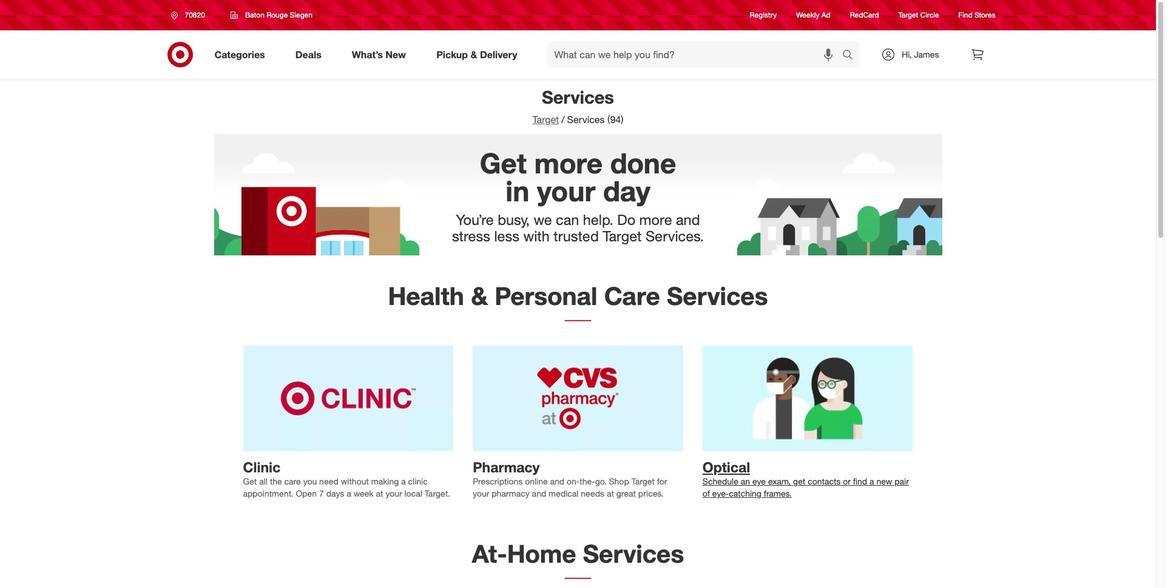 Task type: describe. For each thing, give the bounding box(es) containing it.
care
[[604, 281, 660, 312]]

catching
[[729, 489, 762, 499]]

categories link
[[204, 41, 280, 68]]

What can we help you find? suggestions appear below search field
[[547, 41, 846, 68]]

find stores link
[[959, 10, 996, 20]]

less
[[494, 227, 519, 245]]

registry link
[[750, 10, 777, 20]]

pickup
[[436, 48, 468, 60]]

clinic
[[243, 459, 280, 476]]

1 horizontal spatial get
[[480, 146, 527, 180]]

pharmacy
[[473, 459, 540, 476]]

rouge
[[266, 10, 288, 19]]

done
[[610, 146, 676, 180]]

pair
[[895, 477, 909, 487]]

find stores
[[959, 11, 996, 20]]

days
[[326, 489, 344, 499]]

2 horizontal spatial your
[[537, 174, 595, 208]]

ad
[[822, 11, 831, 20]]

delivery
[[480, 48, 517, 60]]

week
[[354, 489, 374, 499]]

need
[[319, 477, 339, 487]]

can
[[556, 211, 579, 229]]

help.
[[583, 211, 613, 229]]

get more done
[[480, 146, 676, 180]]

& for health
[[471, 281, 488, 312]]

all
[[259, 477, 268, 487]]

we
[[534, 211, 552, 229]]

weekly
[[796, 11, 820, 20]]

more inside you're busy, we can help. do more and stress less with trusted target services.
[[639, 211, 672, 229]]

weekly ad
[[796, 11, 831, 20]]

prices.
[[638, 489, 664, 499]]

you're
[[456, 211, 494, 229]]

schedule
[[703, 477, 738, 487]]

get
[[793, 477, 805, 487]]

target.
[[425, 489, 450, 499]]

baton rouge siegen button
[[223, 4, 320, 26]]

appointment.
[[243, 489, 293, 499]]

redcard link
[[850, 10, 879, 20]]

at inside clinic get all the care you need without making a clinic appointment. open 7 days a week at your local target.
[[376, 489, 383, 499]]

new
[[877, 477, 892, 487]]

70820 button
[[163, 4, 218, 26]]

categories
[[215, 48, 265, 60]]

a for clinic
[[401, 477, 406, 487]]

health
[[388, 281, 464, 312]]

___ for personal
[[565, 302, 591, 324]]

pickup & delivery link
[[426, 41, 533, 68]]

busy,
[[498, 211, 530, 229]]

at inside pharmacy prescriptions online and on-the-go. shop target for your pharmacy and medical needs at great prices.
[[607, 489, 614, 499]]

the
[[270, 477, 282, 487]]

medical
[[549, 489, 579, 499]]

weekly ad link
[[796, 10, 831, 20]]

shop
[[609, 477, 629, 487]]

/
[[561, 113, 565, 126]]

making
[[371, 477, 399, 487]]

deals
[[295, 48, 321, 60]]

home
[[507, 539, 576, 570]]

siegen
[[290, 10, 312, 19]]

an
[[741, 477, 750, 487]]

on-
[[567, 477, 580, 487]]

pharmacy prescriptions online and on-the-go. shop target for your pharmacy and medical needs at great prices.
[[473, 459, 667, 499]]

optical schedule an eye exam, get contacts or find a new pair of eye-catching frames.
[[703, 459, 909, 499]]

in your day
[[506, 174, 650, 208]]

local
[[404, 489, 422, 499]]

stress
[[452, 227, 490, 245]]

target link
[[533, 113, 559, 126]]

deals link
[[285, 41, 337, 68]]

your inside pharmacy prescriptions online and on-the-go. shop target for your pharmacy and medical needs at great prices.
[[473, 489, 489, 499]]

and inside you're busy, we can help. do more and stress less with trusted target services.
[[676, 211, 700, 229]]

7
[[319, 489, 324, 499]]

search
[[837, 50, 866, 62]]

target circle link
[[898, 10, 939, 20]]

or
[[843, 477, 851, 487]]

clinic
[[408, 477, 428, 487]]

redcard
[[850, 11, 879, 20]]

2 vertical spatial and
[[532, 489, 546, 499]]



Task type: vqa. For each thing, say whether or not it's contained in the screenshot.


Task type: locate. For each thing, give the bounding box(es) containing it.
services target / services (94)
[[533, 86, 624, 126]]

a right the find
[[870, 477, 874, 487]]

james
[[914, 49, 939, 59]]

0 horizontal spatial more
[[534, 146, 603, 180]]

more
[[534, 146, 603, 180], [639, 211, 672, 229]]

new
[[386, 48, 406, 60]]

of
[[703, 489, 710, 499]]

without
[[341, 477, 369, 487]]

optical
[[703, 459, 750, 476]]

1 horizontal spatial and
[[550, 477, 564, 487]]

0 vertical spatial ___
[[565, 302, 591, 324]]

contacts
[[808, 477, 841, 487]]

& right pickup
[[471, 48, 477, 60]]

get up the 'busy,'
[[480, 146, 527, 180]]

what's
[[352, 48, 383, 60]]

your up can
[[537, 174, 595, 208]]

eye-
[[712, 489, 729, 499]]

go.
[[595, 477, 607, 487]]

0 horizontal spatial get
[[243, 477, 257, 487]]

1 horizontal spatial more
[[639, 211, 672, 229]]

do
[[617, 211, 635, 229]]

pickup & delivery
[[436, 48, 517, 60]]

and
[[676, 211, 700, 229], [550, 477, 564, 487], [532, 489, 546, 499]]

0 horizontal spatial at
[[376, 489, 383, 499]]

at down shop
[[607, 489, 614, 499]]

target inside pharmacy prescriptions online and on-the-go. shop target for your pharmacy and medical needs at great prices.
[[631, 477, 655, 487]]

what's new link
[[342, 41, 421, 68]]

0 horizontal spatial your
[[386, 489, 402, 499]]

personal
[[495, 281, 597, 312]]

2 ___ from the top
[[565, 560, 591, 581]]

eye
[[752, 477, 766, 487]]

2 horizontal spatial and
[[676, 211, 700, 229]]

0 vertical spatial get
[[480, 146, 527, 180]]

2 at from the left
[[607, 489, 614, 499]]

care
[[284, 477, 301, 487]]

find
[[959, 11, 973, 20]]

at-
[[472, 539, 507, 570]]

1 vertical spatial &
[[471, 281, 488, 312]]

target left /
[[533, 113, 559, 126]]

more right do
[[639, 211, 672, 229]]

search button
[[837, 41, 866, 70]]

target circle
[[898, 11, 939, 20]]

___ for services
[[565, 560, 591, 581]]

services
[[542, 86, 614, 108], [567, 113, 605, 126], [667, 281, 768, 312], [583, 539, 684, 570]]

0 vertical spatial &
[[471, 48, 477, 60]]

1 horizontal spatial your
[[473, 489, 489, 499]]

1 vertical spatial ___
[[565, 560, 591, 581]]

frames.
[[764, 489, 792, 499]]

more down /
[[534, 146, 603, 180]]

1 vertical spatial and
[[550, 477, 564, 487]]

at down making on the bottom left of page
[[376, 489, 383, 499]]

online
[[525, 477, 548, 487]]

clinic get all the care you need without making a clinic appointment. open 7 days a week at your local target.
[[243, 459, 450, 499]]

trusted
[[554, 227, 599, 245]]

a left clinic in the bottom of the page
[[401, 477, 406, 487]]

your down prescriptions
[[473, 489, 489, 499]]

get inside clinic get all the care you need without making a clinic appointment. open 7 days a week at your local target.
[[243, 477, 257, 487]]

open
[[296, 489, 317, 499]]

0 vertical spatial and
[[676, 211, 700, 229]]

target clinic logo image
[[243, 346, 453, 451]]

exam,
[[768, 477, 791, 487]]

1 vertical spatial get
[[243, 477, 257, 487]]

& for pickup
[[471, 48, 477, 60]]

in
[[506, 174, 529, 208]]

baton
[[245, 10, 264, 19]]

get left all
[[243, 477, 257, 487]]

with
[[523, 227, 550, 245]]

target inside you're busy, we can help. do more and stress less with trusted target services.
[[603, 227, 642, 245]]

1 vertical spatial more
[[639, 211, 672, 229]]

at
[[376, 489, 383, 499], [607, 489, 614, 499]]

1 ___ from the top
[[565, 302, 591, 324]]

target up prices. on the bottom of page
[[631, 477, 655, 487]]

a down without
[[347, 489, 351, 499]]

needs
[[581, 489, 604, 499]]

great
[[616, 489, 636, 499]]

pharmacy
[[492, 489, 530, 499]]

a inside optical schedule an eye exam, get contacts or find a new pair of eye-catching frames.
[[870, 477, 874, 487]]

0 horizontal spatial a
[[347, 489, 351, 499]]

at-home services
[[472, 539, 684, 570]]

a
[[401, 477, 406, 487], [870, 477, 874, 487], [347, 489, 351, 499]]

your down making on the bottom left of page
[[386, 489, 402, 499]]

2 horizontal spatial a
[[870, 477, 874, 487]]

your
[[537, 174, 595, 208], [386, 489, 402, 499], [473, 489, 489, 499]]

___
[[565, 302, 591, 324], [565, 560, 591, 581]]

target down day
[[603, 227, 642, 245]]

you're busy, we can help. do more and stress less with trusted target services.
[[452, 211, 704, 245]]

cvs pharmacy at target image
[[473, 346, 683, 451]]

a for optical
[[870, 477, 874, 487]]

day
[[603, 174, 650, 208]]

target
[[898, 11, 918, 20], [533, 113, 559, 126], [603, 227, 642, 245], [631, 477, 655, 487]]

baton rouge siegen
[[245, 10, 312, 19]]

target left circle
[[898, 11, 918, 20]]

0 vertical spatial more
[[534, 146, 603, 180]]

0 horizontal spatial and
[[532, 489, 546, 499]]

the-
[[580, 477, 595, 487]]

1 horizontal spatial a
[[401, 477, 406, 487]]

(94)
[[608, 113, 624, 126]]

what's new
[[352, 48, 406, 60]]

& right "health"
[[471, 281, 488, 312]]

1 horizontal spatial at
[[607, 489, 614, 499]]

&
[[471, 48, 477, 60], [471, 281, 488, 312]]

target inside services target / services (94)
[[533, 113, 559, 126]]

find
[[853, 477, 867, 487]]

get
[[480, 146, 527, 180], [243, 477, 257, 487]]

1 at from the left
[[376, 489, 383, 499]]

stores
[[975, 11, 996, 20]]

hi,
[[902, 49, 912, 59]]

prescriptions
[[473, 477, 523, 487]]

services.
[[646, 227, 704, 245]]

registry
[[750, 11, 777, 20]]

you
[[303, 477, 317, 487]]

your inside clinic get all the care you need without making a clinic appointment. open 7 days a week at your local target.
[[386, 489, 402, 499]]

health & personal care services
[[388, 281, 768, 312]]

for
[[657, 477, 667, 487]]



